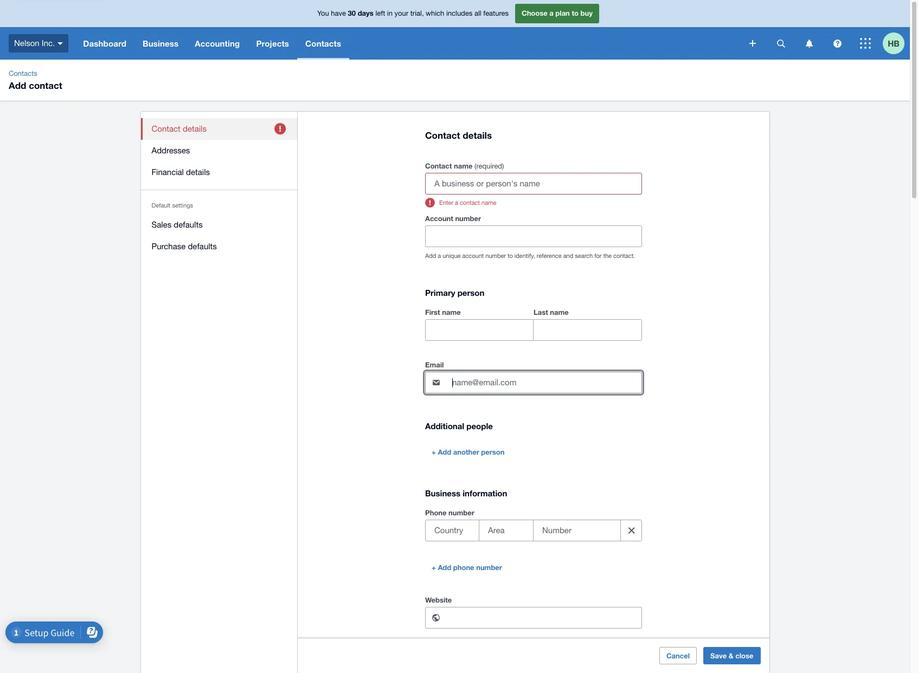Task type: describe. For each thing, give the bounding box(es) containing it.
details for contact details link
[[183, 124, 207, 133]]

contact inside menu
[[152, 124, 181, 133]]

+ add another person button
[[425, 444, 511, 461]]

accounting
[[195, 39, 240, 48]]

contact up enter
[[425, 162, 452, 170]]

additional
[[425, 421, 464, 431]]

contact.
[[613, 253, 635, 259]]

svg image inside nelson inc. popup button
[[58, 42, 63, 45]]

&
[[729, 652, 734, 660]]

search
[[575, 253, 593, 259]]

account
[[462, 253, 484, 259]]

contact details link
[[141, 118, 298, 140]]

number down enter a contact name
[[455, 214, 481, 223]]

name for first name
[[442, 308, 461, 317]]

you have 30 days left in your trial, which includes all features
[[317, 9, 509, 17]]

people
[[467, 421, 493, 431]]

Account number field
[[426, 226, 641, 247]]

a for choose
[[549, 9, 554, 17]]

contacts for contacts add contact
[[9, 69, 37, 78]]

Country field
[[426, 521, 479, 541]]

dashboard link
[[75, 27, 134, 60]]

first
[[425, 308, 440, 317]]

contact details inside contact details link
[[152, 124, 207, 133]]

30
[[348, 9, 356, 17]]

unique
[[443, 253, 461, 259]]

number inside button
[[476, 564, 502, 572]]

a for add
[[438, 253, 441, 259]]

trial,
[[410, 9, 424, 17]]

enter
[[439, 200, 453, 206]]

contact for add
[[29, 80, 62, 91]]

1 horizontal spatial contact details
[[425, 130, 492, 141]]

1 horizontal spatial to
[[572, 9, 579, 17]]

plan
[[555, 9, 570, 17]]

account number
[[425, 214, 481, 223]]

banner containing hb
[[0, 0, 910, 60]]

details up (required)
[[463, 130, 492, 141]]

website
[[425, 596, 452, 605]]

save & close
[[711, 652, 754, 660]]

enter a contact name
[[439, 200, 496, 206]]

in
[[387, 9, 393, 17]]

purchase defaults link
[[141, 236, 298, 258]]

Website text field
[[451, 608, 641, 629]]

add a unique account number to identify, reference and search for the contact.
[[425, 253, 635, 259]]

inc.
[[42, 38, 55, 48]]

left
[[375, 9, 385, 17]]

financial details link
[[141, 162, 298, 183]]

Number field
[[534, 521, 616, 541]]

Email text field
[[451, 373, 641, 393]]

your
[[395, 9, 408, 17]]

add for contact
[[9, 80, 26, 91]]

projects button
[[248, 27, 297, 60]]

A business or person's name field
[[426, 174, 641, 194]]

close
[[736, 652, 754, 660]]

another
[[453, 448, 479, 457]]

business for business information
[[425, 489, 460, 498]]

contacts for contacts
[[305, 39, 341, 48]]

hb button
[[883, 27, 910, 60]]

have
[[331, 9, 346, 17]]

save & close button
[[704, 647, 761, 665]]

Area field
[[479, 521, 533, 541]]

accounting button
[[187, 27, 248, 60]]

last
[[534, 308, 548, 317]]

contact name (required)
[[425, 162, 504, 170]]

information
[[463, 489, 507, 498]]

contacts button
[[297, 27, 349, 60]]

+ add another person
[[432, 448, 505, 457]]

first name
[[425, 308, 461, 317]]

features
[[483, 9, 509, 17]]

+ add phone number button
[[425, 559, 509, 577]]

and
[[563, 253, 573, 259]]

defaults for purchase defaults
[[188, 242, 217, 251]]

name for last name
[[550, 308, 569, 317]]

identify,
[[515, 253, 535, 259]]

cancel button
[[660, 647, 697, 665]]

person inside button
[[481, 448, 505, 457]]

business button
[[134, 27, 187, 60]]

First name field
[[426, 320, 533, 341]]



Task type: vqa. For each thing, say whether or not it's contained in the screenshot.
8,000.00
no



Task type: locate. For each thing, give the bounding box(es) containing it.
0 vertical spatial defaults
[[174, 220, 203, 229]]

navigation containing dashboard
[[75, 27, 742, 60]]

1 vertical spatial a
[[455, 200, 458, 206]]

number right the phone
[[476, 564, 502, 572]]

2 horizontal spatial a
[[549, 9, 554, 17]]

navigation
[[75, 27, 742, 60]]

1 horizontal spatial svg image
[[860, 38, 871, 49]]

0 vertical spatial contact
[[29, 80, 62, 91]]

the
[[603, 253, 612, 259]]

1 horizontal spatial contacts
[[305, 39, 341, 48]]

sales
[[152, 220, 172, 229]]

number down business information
[[449, 509, 474, 517]]

choose
[[522, 9, 548, 17]]

0 horizontal spatial contact details
[[152, 124, 207, 133]]

add for another
[[438, 448, 451, 457]]

number right account
[[485, 253, 506, 259]]

purchase
[[152, 242, 186, 251]]

addresses
[[152, 146, 190, 155]]

svg image
[[860, 38, 871, 49], [833, 39, 841, 47]]

0 horizontal spatial svg image
[[833, 39, 841, 47]]

details for the financial details link
[[186, 168, 210, 177]]

defaults
[[174, 220, 203, 229], [188, 242, 217, 251]]

all
[[474, 9, 481, 17]]

a left plan
[[549, 9, 554, 17]]

settings
[[172, 202, 193, 209]]

name right first
[[442, 308, 461, 317]]

reference
[[537, 253, 562, 259]]

a for enter
[[455, 200, 458, 206]]

1 vertical spatial +
[[432, 564, 436, 572]]

0 horizontal spatial business
[[143, 39, 179, 48]]

add inside contacts add contact
[[9, 80, 26, 91]]

cancel
[[667, 652, 690, 660]]

remove phone number image
[[621, 520, 642, 542]]

a right enter
[[455, 200, 458, 206]]

email
[[425, 361, 444, 369]]

group
[[425, 306, 642, 341]]

1 horizontal spatial a
[[455, 200, 458, 206]]

details down addresses link
[[186, 168, 210, 177]]

phone number
[[425, 509, 474, 517]]

0 vertical spatial to
[[572, 9, 579, 17]]

0 vertical spatial person
[[457, 288, 484, 298]]

group containing first name
[[425, 306, 642, 341]]

purchase defaults
[[152, 242, 217, 251]]

0 horizontal spatial a
[[438, 253, 441, 259]]

contact
[[29, 80, 62, 91], [460, 200, 480, 206]]

contact up the contact name (required)
[[425, 130, 460, 141]]

menu containing contact details
[[141, 112, 298, 264]]

0 vertical spatial business
[[143, 39, 179, 48]]

additional people
[[425, 421, 493, 431]]

1 horizontal spatial business
[[425, 489, 460, 498]]

nelson
[[14, 38, 39, 48]]

0 vertical spatial contacts
[[305, 39, 341, 48]]

contact details up addresses
[[152, 124, 207, 133]]

defaults for sales defaults
[[174, 220, 203, 229]]

name
[[454, 162, 473, 170], [482, 200, 496, 206], [442, 308, 461, 317], [550, 308, 569, 317]]

add for phone
[[438, 564, 451, 572]]

1 vertical spatial to
[[508, 253, 513, 259]]

+ add phone number
[[432, 564, 502, 572]]

+ left the phone
[[432, 564, 436, 572]]

person
[[457, 288, 484, 298], [481, 448, 505, 457]]

choose a plan to buy
[[522, 9, 593, 17]]

menu
[[141, 112, 298, 264]]

details
[[183, 124, 207, 133], [463, 130, 492, 141], [186, 168, 210, 177]]

Last name field
[[534, 320, 641, 341]]

1 vertical spatial contacts
[[9, 69, 37, 78]]

contacts
[[305, 39, 341, 48], [9, 69, 37, 78]]

defaults down settings
[[174, 220, 203, 229]]

a
[[549, 9, 554, 17], [455, 200, 458, 206], [438, 253, 441, 259]]

you
[[317, 9, 329, 17]]

0 horizontal spatial contact
[[29, 80, 62, 91]]

a left unique
[[438, 253, 441, 259]]

contacts down the nelson
[[9, 69, 37, 78]]

last name
[[534, 308, 569, 317]]

2 vertical spatial a
[[438, 253, 441, 259]]

default settings
[[152, 202, 193, 209]]

to left identify,
[[508, 253, 513, 259]]

contact down contacts link
[[29, 80, 62, 91]]

(required)
[[474, 162, 504, 170]]

nelson inc.
[[14, 38, 55, 48]]

contact up account number
[[460, 200, 480, 206]]

add down contacts link
[[9, 80, 26, 91]]

add
[[9, 80, 26, 91], [425, 253, 436, 259], [438, 448, 451, 457], [438, 564, 451, 572]]

+ for + add another person
[[432, 448, 436, 457]]

name for contact name (required)
[[454, 162, 473, 170]]

sales defaults link
[[141, 214, 298, 236]]

defaults down sales defaults link
[[188, 242, 217, 251]]

contact up addresses
[[152, 124, 181, 133]]

dashboard
[[83, 39, 126, 48]]

business inside popup button
[[143, 39, 179, 48]]

1 vertical spatial business
[[425, 489, 460, 498]]

add left unique
[[425, 253, 436, 259]]

1 vertical spatial contact
[[460, 200, 480, 206]]

contact details
[[152, 124, 207, 133], [425, 130, 492, 141]]

svg image
[[777, 39, 785, 47], [806, 39, 813, 47], [749, 40, 756, 47], [58, 42, 63, 45]]

phone
[[425, 509, 447, 517]]

financial
[[152, 168, 184, 177]]

account
[[425, 214, 453, 223]]

contact
[[152, 124, 181, 133], [425, 130, 460, 141], [425, 162, 452, 170]]

financial details
[[152, 168, 210, 177]]

1 vertical spatial person
[[481, 448, 505, 457]]

+ for + add phone number
[[432, 564, 436, 572]]

projects
[[256, 39, 289, 48]]

contacts inside dropdown button
[[305, 39, 341, 48]]

includes
[[446, 9, 472, 17]]

number
[[455, 214, 481, 223], [485, 253, 506, 259], [449, 509, 474, 517], [476, 564, 502, 572]]

name down (required)
[[482, 200, 496, 206]]

for
[[594, 253, 602, 259]]

default
[[152, 202, 171, 209]]

primary
[[425, 288, 455, 298]]

hb
[[888, 38, 900, 48]]

contacts inside contacts add contact
[[9, 69, 37, 78]]

nelson inc. button
[[0, 27, 75, 60]]

0 horizontal spatial contacts
[[9, 69, 37, 78]]

contacts add contact
[[9, 69, 62, 91]]

phone number group
[[425, 520, 642, 542]]

sales defaults
[[152, 220, 203, 229]]

add left another
[[438, 448, 451, 457]]

contact for a
[[460, 200, 480, 206]]

contacts link
[[4, 68, 42, 79]]

business
[[143, 39, 179, 48], [425, 489, 460, 498]]

add left the phone
[[438, 564, 451, 572]]

0 horizontal spatial to
[[508, 253, 513, 259]]

0 vertical spatial a
[[549, 9, 554, 17]]

to
[[572, 9, 579, 17], [508, 253, 513, 259]]

contacts down you on the left
[[305, 39, 341, 48]]

person right another
[[481, 448, 505, 457]]

phone
[[453, 564, 474, 572]]

which
[[426, 9, 444, 17]]

name right the last
[[550, 308, 569, 317]]

days
[[358, 9, 374, 17]]

+ down additional
[[432, 448, 436, 457]]

2 + from the top
[[432, 564, 436, 572]]

primary person
[[425, 288, 484, 298]]

buy
[[581, 9, 593, 17]]

contact inside contacts add contact
[[29, 80, 62, 91]]

business for business
[[143, 39, 179, 48]]

save
[[711, 652, 727, 660]]

contact details up the contact name (required)
[[425, 130, 492, 141]]

1 + from the top
[[432, 448, 436, 457]]

0 vertical spatial +
[[432, 448, 436, 457]]

name left (required)
[[454, 162, 473, 170]]

to left buy on the top right
[[572, 9, 579, 17]]

1 vertical spatial defaults
[[188, 242, 217, 251]]

+
[[432, 448, 436, 457], [432, 564, 436, 572]]

banner
[[0, 0, 910, 60]]

1 horizontal spatial contact
[[460, 200, 480, 206]]

addresses link
[[141, 140, 298, 162]]

business information
[[425, 489, 507, 498]]

details up addresses
[[183, 124, 207, 133]]

person right primary
[[457, 288, 484, 298]]



